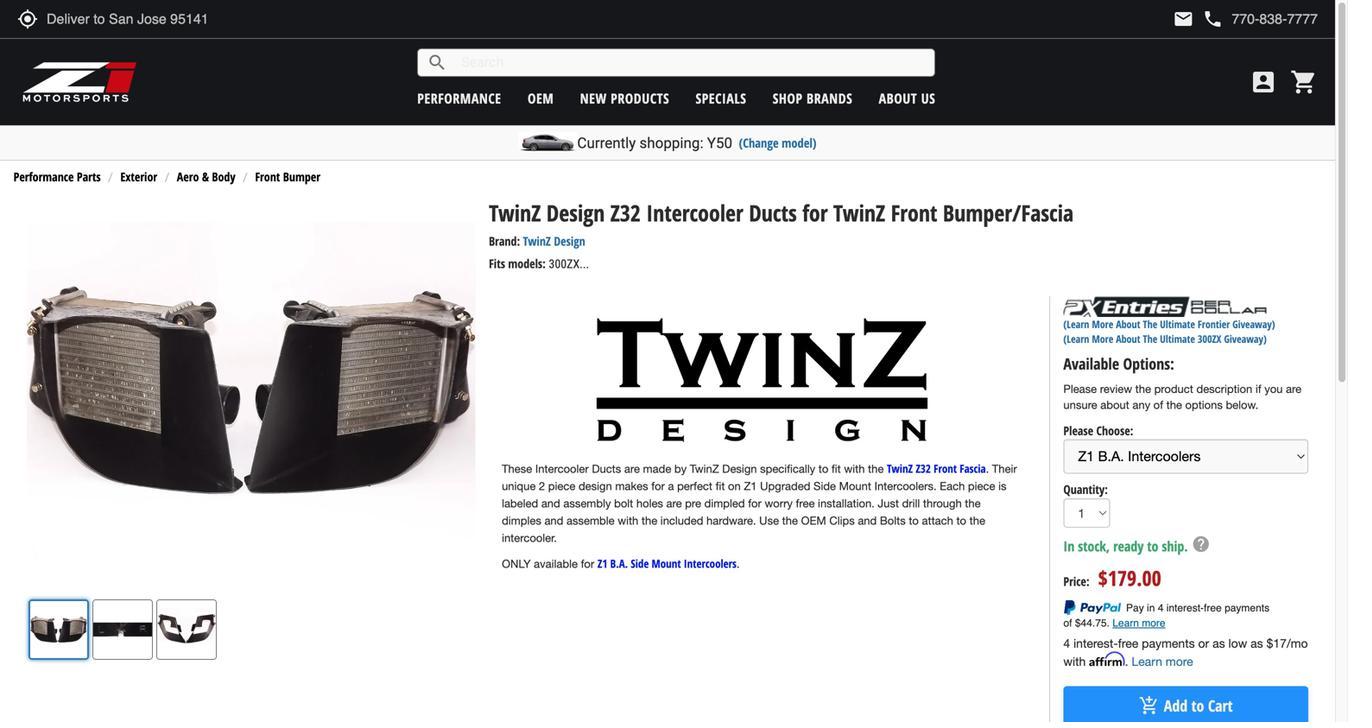 Task type: describe. For each thing, give the bounding box(es) containing it.
quantity:
[[1064, 481, 1108, 498]]

models:
[[508, 255, 546, 272]]

available
[[534, 557, 578, 570]]

intercooler inside "twinz design z32 intercooler ducts for twinz front bumper/fascia brand: twinz design fits models: 300zx..."
[[646, 197, 744, 228]]

ducts inside the these intercooler ducts are made by twinz design specifically to fit with the twinz z32 front fascia
[[592, 462, 621, 475]]

1 vertical spatial about
[[1116, 317, 1141, 331]]

just
[[878, 497, 899, 510]]

phone link
[[1203, 9, 1318, 29]]

mail phone
[[1173, 9, 1223, 29]]

shopping_cart link
[[1286, 68, 1318, 96]]

bumper/fascia
[[943, 197, 1074, 228]]

payments
[[1142, 636, 1195, 650]]

clips
[[830, 514, 855, 527]]

frontier
[[1198, 317, 1230, 331]]

1 ultimate from the top
[[1160, 317, 1195, 331]]

300zx
[[1198, 332, 1222, 346]]

affirm
[[1089, 652, 1125, 667]]

intercoolers.
[[875, 479, 937, 493]]

2 piece from the left
[[968, 479, 996, 493]]

interest-
[[1074, 636, 1118, 650]]

(learn more about the ultimate 300zx giveaway) link
[[1064, 332, 1267, 346]]

(learn more about the ultimate frontier giveaway) (learn more about the ultimate 300zx giveaway) available options: please review the product description if you are unsure about any of the options below.
[[1064, 317, 1302, 412]]

review
[[1100, 382, 1132, 396]]

2 the from the top
[[1143, 332, 1158, 346]]

twinz design link
[[523, 233, 585, 249]]

options
[[1186, 398, 1223, 412]]

twinz design z32 intercooler ducts for twinz front bumper/fascia brand: twinz design fits models: 300zx...
[[489, 197, 1074, 272]]

z32 inside "twinz design z32 intercooler ducts for twinz front bumper/fascia brand: twinz design fits models: 300zx..."
[[610, 197, 641, 228]]

shop brands
[[773, 89, 853, 108]]

Search search field
[[448, 49, 935, 76]]

new products
[[580, 89, 670, 108]]

affirm . learn more
[[1089, 652, 1193, 669]]

any
[[1133, 398, 1151, 412]]

help
[[1192, 535, 1211, 554]]

intercooler inside the these intercooler ducts are made by twinz design specifically to fit with the twinz z32 front fascia
[[535, 462, 589, 475]]

below.
[[1226, 398, 1259, 412]]

cart
[[1208, 695, 1233, 716]]

is
[[999, 479, 1007, 493]]

side inside . their unique 2 piece design makes for a perfect fit on z1 upgraded side mount intercoolers. each piece is labeled and assembly bolt holes are pre dimpled for worry free installation. just drill through the dimples and assemble with the included hardware. use the oem clips and bolts to attach to the intercooler.
[[814, 479, 836, 493]]

2 as from the left
[[1251, 636, 1263, 650]]

for inside 'only available for z1 b.a. side mount intercoolers .'
[[581, 557, 594, 570]]

available
[[1064, 353, 1119, 374]]

1 (learn from the top
[[1064, 317, 1090, 331]]

price:
[[1064, 573, 1090, 589]]

front bumper link
[[255, 168, 320, 185]]

2 more from the top
[[1092, 332, 1114, 346]]

about
[[1101, 398, 1130, 412]]

new products link
[[580, 89, 670, 108]]

0 horizontal spatial oem
[[528, 89, 554, 108]]

with inside /mo with
[[1064, 654, 1086, 669]]

the right attach
[[970, 514, 986, 527]]

to right attach
[[957, 514, 967, 527]]

stock,
[[1078, 537, 1110, 556]]

new
[[580, 89, 607, 108]]

fits
[[489, 255, 505, 272]]

account_box link
[[1246, 68, 1282, 96]]

. inside 'only available for z1 b.a. side mount intercoolers .'
[[737, 557, 740, 570]]

to inside in stock, ready to ship. help
[[1147, 537, 1159, 556]]

made
[[643, 462, 671, 475]]

with inside the these intercooler ducts are made by twinz design specifically to fit with the twinz z32 front fascia
[[844, 462, 865, 475]]

1 piece from the left
[[548, 479, 576, 493]]

&
[[202, 168, 209, 185]]

design inside the these intercooler ducts are made by twinz design specifically to fit with the twinz z32 front fascia
[[722, 462, 757, 475]]

low
[[1229, 636, 1248, 650]]

z1 b.a. side mount intercoolers link
[[598, 556, 737, 571]]

phone
[[1203, 9, 1223, 29]]

more
[[1166, 654, 1193, 669]]

intercooler.
[[502, 531, 557, 545]]

model)
[[782, 134, 817, 151]]

products
[[611, 89, 670, 108]]

and up intercooler.
[[545, 514, 564, 527]]

in
[[1064, 537, 1075, 556]]

0 vertical spatial giveaway)
[[1233, 317, 1275, 331]]

through
[[923, 497, 962, 510]]

to down drill
[[909, 514, 919, 527]]

only available for z1 b.a. side mount intercoolers .
[[502, 556, 743, 571]]

drill
[[902, 497, 920, 510]]

ready
[[1114, 537, 1144, 556]]

please inside the (learn more about the ultimate frontier giveaway) (learn more about the ultimate 300zx giveaway) available options: please review the product description if you are unsure about any of the options below.
[[1064, 382, 1097, 396]]

ship.
[[1162, 537, 1188, 556]]

included
[[661, 514, 703, 527]]

are inside the these intercooler ducts are made by twinz design specifically to fit with the twinz z32 front fascia
[[624, 462, 640, 475]]

$179.00
[[1098, 564, 1162, 592]]

2 ultimate from the top
[[1160, 332, 1195, 346]]

performance link
[[417, 89, 502, 108]]

about us
[[879, 89, 936, 108]]

for up use
[[748, 497, 762, 510]]

the up any
[[1136, 382, 1151, 396]]

twinz inside the these intercooler ducts are made by twinz design specifically to fit with the twinz z32 front fascia
[[690, 462, 719, 475]]

currently
[[577, 134, 636, 152]]

for inside "twinz design z32 intercooler ducts for twinz front bumper/fascia brand: twinz design fits models: 300zx..."
[[803, 197, 828, 228]]

my_location
[[17, 9, 38, 29]]

fascia
[[960, 461, 986, 476]]

account_box
[[1250, 68, 1278, 96]]

. their unique 2 piece design makes for a perfect fit on z1 upgraded side mount intercoolers. each piece is labeled and assembly bolt holes are pre dimpled for worry free installation. just drill through the dimples and assemble with the included hardware. use the oem clips and bolts to attach to the intercooler.
[[502, 462, 1017, 545]]

oem inside . their unique 2 piece design makes for a perfect fit on z1 upgraded side mount intercoolers. each piece is labeled and assembly bolt holes are pre dimpled for worry free installation. just drill through the dimples and assemble with the included hardware. use the oem clips and bolts to attach to the intercooler.
[[801, 514, 826, 527]]

makes
[[615, 479, 648, 493]]

upgraded
[[760, 479, 811, 493]]

exterior link
[[120, 168, 157, 185]]

oem link
[[528, 89, 554, 108]]

assemble
[[567, 514, 615, 527]]

0 vertical spatial design
[[547, 197, 605, 228]]

shop
[[773, 89, 803, 108]]

by
[[675, 462, 687, 475]]

specials link
[[696, 89, 747, 108]]

are inside . their unique 2 piece design makes for a perfect fit on z1 upgraded side mount intercoolers. each piece is labeled and assembly bolt holes are pre dimpled for worry free installation. just drill through the dimples and assemble with the included hardware. use the oem clips and bolts to attach to the intercooler.
[[666, 497, 682, 510]]

exterior
[[120, 168, 157, 185]]

0 horizontal spatial z1
[[598, 556, 608, 571]]

attach
[[922, 514, 954, 527]]

and down 2
[[541, 497, 560, 510]]

the inside the these intercooler ducts are made by twinz design specifically to fit with the twinz z32 front fascia
[[868, 462, 884, 475]]



Task type: locate. For each thing, give the bounding box(es) containing it.
1 horizontal spatial mount
[[839, 479, 872, 493]]

0 horizontal spatial free
[[796, 497, 815, 510]]

with down 4
[[1064, 654, 1086, 669]]

the up 'intercoolers.'
[[868, 462, 884, 475]]

holes
[[637, 497, 663, 510]]

1 please from the top
[[1064, 382, 1097, 396]]

1 vertical spatial side
[[631, 556, 649, 571]]

0 vertical spatial about
[[879, 89, 917, 108]]

ducts down (change model) link
[[749, 197, 797, 228]]

free up affirm . learn more
[[1118, 636, 1139, 650]]

1 horizontal spatial z1
[[744, 479, 757, 493]]

please down unsure
[[1064, 422, 1094, 439]]

if
[[1256, 382, 1262, 396]]

1 vertical spatial the
[[1143, 332, 1158, 346]]

options:
[[1123, 353, 1175, 374]]

(change model) link
[[739, 134, 817, 151]]

choose:
[[1097, 422, 1134, 439]]

ducts
[[749, 197, 797, 228], [592, 462, 621, 475]]

0 horizontal spatial are
[[624, 462, 640, 475]]

the down (learn more about the ultimate frontier giveaway) link
[[1143, 332, 1158, 346]]

z1 left the b.a.
[[598, 556, 608, 571]]

0 vertical spatial the
[[1143, 317, 1158, 331]]

1 horizontal spatial are
[[666, 497, 682, 510]]

these intercooler ducts are made by twinz design specifically to fit with the twinz z32 front fascia
[[502, 461, 986, 476]]

1 horizontal spatial free
[[1118, 636, 1139, 650]]

design
[[579, 479, 612, 493]]

in stock, ready to ship. help
[[1064, 535, 1211, 556]]

labeled
[[502, 497, 538, 510]]

1 horizontal spatial intercooler
[[646, 197, 744, 228]]

front
[[255, 168, 280, 185], [891, 197, 938, 228], [934, 461, 957, 476]]

side up installation.
[[814, 479, 836, 493]]

1 horizontal spatial ducts
[[749, 197, 797, 228]]

0 horizontal spatial fit
[[716, 479, 725, 493]]

to inside the these intercooler ducts are made by twinz design specifically to fit with the twinz z32 front fascia
[[819, 462, 829, 475]]

2 horizontal spatial with
[[1064, 654, 1086, 669]]

1 the from the top
[[1143, 317, 1158, 331]]

ducts up design
[[592, 462, 621, 475]]

(learn more about the ultimate frontier giveaway) link
[[1064, 317, 1275, 331]]

piece down "fascia"
[[968, 479, 996, 493]]

front inside "twinz design z32 intercooler ducts for twinz front bumper/fascia brand: twinz design fits models: 300zx..."
[[891, 197, 938, 228]]

1 horizontal spatial as
[[1251, 636, 1263, 650]]

mount left intercoolers
[[652, 556, 681, 571]]

hardware.
[[707, 514, 756, 527]]

fit up installation.
[[832, 462, 841, 475]]

piece
[[548, 479, 576, 493], [968, 479, 996, 493]]

with up installation.
[[844, 462, 865, 475]]

and right the clips
[[858, 514, 877, 527]]

fit
[[832, 462, 841, 475], [716, 479, 725, 493]]

of
[[1154, 398, 1164, 412]]

0 vertical spatial z1
[[744, 479, 757, 493]]

the right of
[[1167, 398, 1182, 412]]

1 vertical spatial z1
[[598, 556, 608, 571]]

piece right 2
[[548, 479, 576, 493]]

currently shopping: y50 (change model)
[[577, 134, 817, 152]]

bumper
[[283, 168, 320, 185]]

only
[[502, 557, 531, 570]]

the
[[1136, 382, 1151, 396], [1167, 398, 1182, 412], [868, 462, 884, 475], [965, 497, 981, 510], [642, 514, 658, 527], [782, 514, 798, 527], [970, 514, 986, 527]]

ultimate up "(learn more about the ultimate 300zx giveaway)" link
[[1160, 317, 1195, 331]]

fit inside the these intercooler ducts are made by twinz design specifically to fit with the twinz z32 front fascia
[[832, 462, 841, 475]]

ultimate down (learn more about the ultimate frontier giveaway) link
[[1160, 332, 1195, 346]]

0 horizontal spatial .
[[737, 557, 740, 570]]

0 horizontal spatial intercooler
[[535, 462, 589, 475]]

0 vertical spatial are
[[1286, 382, 1302, 396]]

1 vertical spatial more
[[1092, 332, 1114, 346]]

ducts inside "twinz design z32 intercooler ducts for twinz front bumper/fascia brand: twinz design fits models: 300zx..."
[[749, 197, 797, 228]]

twinz
[[489, 197, 541, 228], [833, 197, 886, 228], [523, 233, 551, 249], [887, 461, 913, 476], [690, 462, 719, 475]]

2 horizontal spatial are
[[1286, 382, 1302, 396]]

/mo
[[1287, 636, 1308, 650]]

. left learn
[[1125, 654, 1129, 669]]

performance
[[417, 89, 502, 108]]

1 horizontal spatial fit
[[832, 462, 841, 475]]

front bumper
[[255, 168, 320, 185]]

installation.
[[818, 497, 875, 510]]

mail
[[1173, 9, 1194, 29]]

are right you
[[1286, 382, 1302, 396]]

to
[[819, 462, 829, 475], [909, 514, 919, 527], [957, 514, 967, 527], [1147, 537, 1159, 556], [1192, 695, 1204, 716]]

y50
[[707, 134, 733, 152]]

design up on
[[722, 462, 757, 475]]

1 vertical spatial giveaway)
[[1224, 332, 1267, 346]]

0 vertical spatial more
[[1092, 317, 1114, 331]]

the up "(learn more about the ultimate 300zx giveaway)" link
[[1143, 317, 1158, 331]]

1 vertical spatial fit
[[716, 479, 725, 493]]

these
[[502, 462, 532, 475]]

with down bolt
[[618, 514, 639, 527]]

please up unsure
[[1064, 382, 1097, 396]]

each
[[940, 479, 965, 493]]

free down upgraded on the right bottom of the page
[[796, 497, 815, 510]]

learn
[[1132, 654, 1163, 669]]

1 horizontal spatial side
[[814, 479, 836, 493]]

2 vertical spatial .
[[1125, 654, 1129, 669]]

brands
[[807, 89, 853, 108]]

for left a
[[651, 479, 665, 493]]

0 horizontal spatial with
[[618, 514, 639, 527]]

z1 right on
[[744, 479, 757, 493]]

1 vertical spatial mount
[[652, 556, 681, 571]]

are up makes
[[624, 462, 640, 475]]

about left us
[[879, 89, 917, 108]]

are
[[1286, 382, 1302, 396], [624, 462, 640, 475], [666, 497, 682, 510]]

1 as from the left
[[1213, 636, 1225, 650]]

1 vertical spatial ultimate
[[1160, 332, 1195, 346]]

for
[[803, 197, 828, 228], [651, 479, 665, 493], [748, 497, 762, 510], [581, 557, 594, 570]]

. down hardware.
[[737, 557, 740, 570]]

0 vertical spatial free
[[796, 497, 815, 510]]

0 horizontal spatial z32
[[610, 197, 641, 228]]

. inside affirm . learn more
[[1125, 654, 1129, 669]]

0 vertical spatial z32
[[610, 197, 641, 228]]

for down model)
[[803, 197, 828, 228]]

use
[[759, 514, 779, 527]]

intercooler down currently shopping: y50 (change model)
[[646, 197, 744, 228]]

design
[[547, 197, 605, 228], [554, 233, 585, 249], [722, 462, 757, 475]]

to right specifically
[[819, 462, 829, 475]]

side right the b.a.
[[631, 556, 649, 571]]

1 horizontal spatial .
[[986, 462, 989, 475]]

1 vertical spatial please
[[1064, 422, 1094, 439]]

0 vertical spatial with
[[844, 462, 865, 475]]

1 vertical spatial free
[[1118, 636, 1139, 650]]

fit for upgraded
[[716, 479, 725, 493]]

1 vertical spatial design
[[554, 233, 585, 249]]

mount inside . their unique 2 piece design makes for a perfect fit on z1 upgraded side mount intercoolers. each piece is labeled and assembly bolt holes are pre dimpled for worry free installation. just drill through the dimples and assemble with the included hardware. use the oem clips and bolts to attach to the intercooler.
[[839, 479, 872, 493]]

0 horizontal spatial ducts
[[592, 462, 621, 475]]

a
[[668, 479, 674, 493]]

1 vertical spatial intercooler
[[535, 462, 589, 475]]

2 vertical spatial with
[[1064, 654, 1086, 669]]

b.a.
[[610, 556, 628, 571]]

giveaway) down the frontier
[[1224, 332, 1267, 346]]

. inside . their unique 2 piece design makes for a perfect fit on z1 upgraded side mount intercoolers. each piece is labeled and assembly bolt holes are pre dimpled for worry free installation. just drill through the dimples and assemble with the included hardware. use the oem clips and bolts to attach to the intercooler.
[[986, 462, 989, 475]]

$17
[[1267, 636, 1287, 650]]

the
[[1143, 317, 1158, 331], [1143, 332, 1158, 346]]

0 vertical spatial mount
[[839, 479, 872, 493]]

the down each
[[965, 497, 981, 510]]

free inside . their unique 2 piece design makes for a perfect fit on z1 upgraded side mount intercoolers. each piece is labeled and assembly bolt holes are pre dimpled for worry free installation. just drill through the dimples and assemble with the included hardware. use the oem clips and bolts to attach to the intercooler.
[[796, 497, 815, 510]]

0 vertical spatial please
[[1064, 382, 1097, 396]]

0 vertical spatial ultimate
[[1160, 317, 1195, 331]]

fit for twinz
[[832, 462, 841, 475]]

1 vertical spatial are
[[624, 462, 640, 475]]

/mo with
[[1064, 636, 1308, 669]]

the down worry
[[782, 514, 798, 527]]

z32 up 'intercoolers.'
[[916, 461, 931, 476]]

about up options:
[[1116, 332, 1141, 346]]

z1 inside . their unique 2 piece design makes for a perfect fit on z1 upgraded side mount intercoolers. each piece is labeled and assembly bolt holes are pre dimpled for worry free installation. just drill through the dimples and assemble with the included hardware. use the oem clips and bolts to attach to the intercooler.
[[744, 479, 757, 493]]

product
[[1155, 382, 1194, 396]]

about us link
[[879, 89, 936, 108]]

1 vertical spatial with
[[618, 514, 639, 527]]

1 vertical spatial (learn
[[1064, 332, 1090, 346]]

. left their at the right bottom of the page
[[986, 462, 989, 475]]

z1 motorsports logo image
[[22, 60, 138, 104]]

fit left on
[[716, 479, 725, 493]]

2 vertical spatial design
[[722, 462, 757, 475]]

1 vertical spatial oem
[[801, 514, 826, 527]]

0 vertical spatial side
[[814, 479, 836, 493]]

specifically
[[760, 462, 816, 475]]

unique
[[502, 479, 536, 493]]

oem left the clips
[[801, 514, 826, 527]]

design up twinz design "link" at top left
[[547, 197, 605, 228]]

1 vertical spatial ducts
[[592, 462, 621, 475]]

0 horizontal spatial as
[[1213, 636, 1225, 650]]

mount up installation.
[[839, 479, 872, 493]]

4
[[1064, 636, 1070, 650]]

(change
[[739, 134, 779, 151]]

2 (learn from the top
[[1064, 332, 1090, 346]]

z32 down currently at the top left
[[610, 197, 641, 228]]

0 vertical spatial .
[[986, 462, 989, 475]]

are down a
[[666, 497, 682, 510]]

2 vertical spatial front
[[934, 461, 957, 476]]

their
[[992, 462, 1017, 475]]

oem left new at left
[[528, 89, 554, 108]]

bolts
[[880, 514, 906, 527]]

0 horizontal spatial piece
[[548, 479, 576, 493]]

add
[[1164, 695, 1188, 716]]

shopping_cart
[[1291, 68, 1318, 96]]

dimples
[[502, 514, 541, 527]]

or
[[1199, 636, 1210, 650]]

0 vertical spatial oem
[[528, 89, 554, 108]]

mail link
[[1173, 9, 1194, 29]]

add_shopping_cart
[[1139, 696, 1160, 716]]

1 horizontal spatial z32
[[916, 461, 931, 476]]

intercooler
[[646, 197, 744, 228], [535, 462, 589, 475]]

pre
[[685, 497, 701, 510]]

0 vertical spatial intercooler
[[646, 197, 744, 228]]

2 vertical spatial are
[[666, 497, 682, 510]]

0 vertical spatial ducts
[[749, 197, 797, 228]]

0 vertical spatial front
[[255, 168, 280, 185]]

2 vertical spatial about
[[1116, 332, 1141, 346]]

free
[[796, 497, 815, 510], [1118, 636, 1139, 650]]

the down holes
[[642, 514, 658, 527]]

performance parts link
[[13, 168, 101, 185]]

1 vertical spatial z32
[[916, 461, 931, 476]]

on
[[728, 479, 741, 493]]

brand:
[[489, 233, 520, 249]]

for left the b.a.
[[581, 557, 594, 570]]

0 horizontal spatial mount
[[652, 556, 681, 571]]

mount
[[839, 479, 872, 493], [652, 556, 681, 571]]

fit inside . their unique 2 piece design makes for a perfect fit on z1 upgraded side mount intercoolers. each piece is labeled and assembly bolt holes are pre dimpled for worry free installation. just drill through the dimples and assemble with the included hardware. use the oem clips and bolts to attach to the intercooler.
[[716, 479, 725, 493]]

as right the low
[[1251, 636, 1263, 650]]

parts
[[77, 168, 101, 185]]

1 more from the top
[[1092, 317, 1114, 331]]

ultimate
[[1160, 317, 1195, 331], [1160, 332, 1195, 346]]

1 vertical spatial front
[[891, 197, 938, 228]]

1 horizontal spatial oem
[[801, 514, 826, 527]]

design up 300zx...
[[554, 233, 585, 249]]

1 horizontal spatial with
[[844, 462, 865, 475]]

1 horizontal spatial piece
[[968, 479, 996, 493]]

description
[[1197, 382, 1253, 396]]

intercooler up 2
[[535, 462, 589, 475]]

are inside the (learn more about the ultimate frontier giveaway) (learn more about the ultimate 300zx giveaway) available options: please review the product description if you are unsure about any of the options below.
[[1286, 382, 1302, 396]]

worry
[[765, 497, 793, 510]]

add_shopping_cart add to cart
[[1139, 695, 1233, 716]]

0 vertical spatial (learn
[[1064, 317, 1090, 331]]

0 vertical spatial fit
[[832, 462, 841, 475]]

oem
[[528, 89, 554, 108], [801, 514, 826, 527]]

2 please from the top
[[1064, 422, 1094, 439]]

about up "(learn more about the ultimate 300zx giveaway)" link
[[1116, 317, 1141, 331]]

more
[[1092, 317, 1114, 331], [1092, 332, 1114, 346]]

z1
[[744, 479, 757, 493], [598, 556, 608, 571]]

please choose:
[[1064, 422, 1134, 439]]

unsure
[[1064, 398, 1098, 412]]

performance parts
[[13, 168, 101, 185]]

as right the or
[[1213, 636, 1225, 650]]

2 horizontal spatial .
[[1125, 654, 1129, 669]]

to left ship.
[[1147, 537, 1159, 556]]

1 vertical spatial .
[[737, 557, 740, 570]]

with inside . their unique 2 piece design makes for a perfect fit on z1 upgraded side mount intercoolers. each piece is labeled and assembly bolt holes are pre dimpled for worry free installation. just drill through the dimples and assemble with the included hardware. use the oem clips and bolts to attach to the intercooler.
[[618, 514, 639, 527]]

please
[[1064, 382, 1097, 396], [1064, 422, 1094, 439]]

0 horizontal spatial side
[[631, 556, 649, 571]]

to right the add
[[1192, 695, 1204, 716]]

giveaway) right the frontier
[[1233, 317, 1275, 331]]



Task type: vqa. For each thing, say whether or not it's contained in the screenshot.
topmost THE "SHOW MORE" button
no



